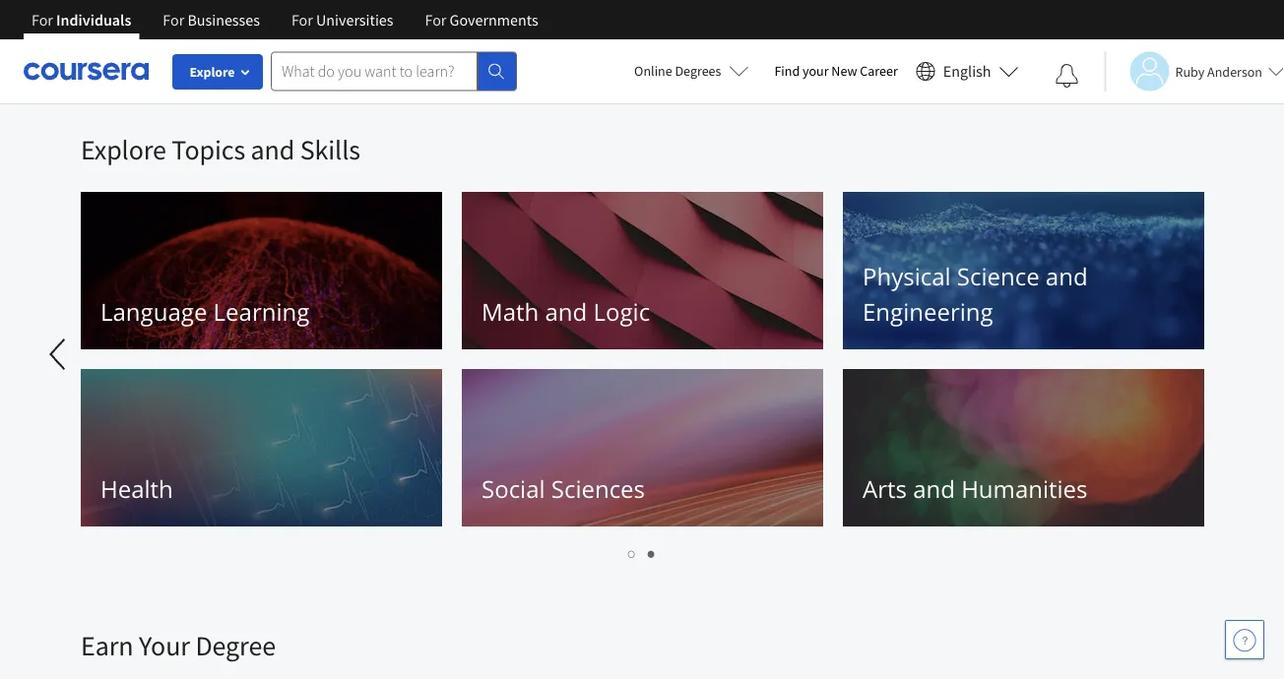 Task type: locate. For each thing, give the bounding box(es) containing it.
and inside "link"
[[545, 296, 587, 328]]

governments
[[450, 10, 538, 30]]

explore left topics
[[81, 132, 166, 167]]

your
[[139, 629, 190, 663]]

for left businesses on the left of the page
[[163, 10, 184, 30]]

explore inside dropdown button
[[190, 63, 235, 81]]

social sciences
[[482, 473, 645, 505]]

explore button
[[172, 54, 263, 90]]

earn
[[81, 629, 133, 663]]

and left skills
[[251, 132, 295, 167]]

for
[[32, 10, 53, 30], [163, 10, 184, 30], [291, 10, 313, 30], [425, 10, 447, 30]]

for left governments
[[425, 10, 447, 30]]

list containing 1
[[81, 542, 1204, 564]]

None search field
[[271, 52, 517, 91]]

sciences
[[551, 473, 645, 505]]

arts and humanities image
[[843, 369, 1205, 527]]

explore down the for businesses
[[190, 63, 235, 81]]

previous slide image
[[35, 331, 83, 378]]

1 horizontal spatial explore
[[190, 63, 235, 81]]

and
[[251, 132, 295, 167], [1046, 261, 1088, 293], [545, 296, 587, 328], [913, 473, 955, 505]]

2 for from the left
[[163, 10, 184, 30]]

for individuals
[[32, 10, 131, 30]]

language learning
[[100, 296, 310, 328]]

0 vertical spatial explore
[[190, 63, 235, 81]]

show notifications image
[[1055, 64, 1079, 88]]

career
[[860, 62, 898, 80]]

ruby anderson
[[1176, 63, 1263, 80]]

and left logic
[[545, 296, 587, 328]]

ruby anderson button
[[1105, 52, 1284, 91]]

math and logic
[[482, 296, 650, 328]]

math
[[482, 296, 539, 328]]

4 for from the left
[[425, 10, 447, 30]]

health
[[100, 473, 173, 505]]

1 for from the left
[[32, 10, 53, 30]]

for left universities
[[291, 10, 313, 30]]

individuals
[[56, 10, 131, 30]]

explore
[[190, 63, 235, 81], [81, 132, 166, 167]]

earn your degree
[[81, 629, 276, 663]]

english
[[943, 62, 991, 81]]

anderson
[[1208, 63, 1263, 80]]

health link
[[81, 369, 442, 527]]

physical science and engineering link
[[843, 192, 1205, 350]]

humanities
[[961, 473, 1088, 505]]

ruby
[[1176, 63, 1205, 80]]

0 horizontal spatial explore
[[81, 132, 166, 167]]

social
[[482, 473, 545, 505]]

businesses
[[188, 10, 260, 30]]

list
[[81, 542, 1204, 564]]

3 for from the left
[[291, 10, 313, 30]]

coursera image
[[24, 55, 149, 87]]

online degrees button
[[619, 49, 765, 93]]

help center image
[[1233, 628, 1257, 652]]

health image
[[81, 369, 442, 527]]

skills
[[300, 132, 360, 167]]

and right the science at the top of page
[[1046, 261, 1088, 293]]

2 button
[[642, 542, 662, 564]]

for left individuals
[[32, 10, 53, 30]]

1 vertical spatial explore
[[81, 132, 166, 167]]

math and logic link
[[462, 192, 823, 350]]

explore topics and skills
[[81, 132, 360, 167]]



Task type: describe. For each thing, give the bounding box(es) containing it.
language learning image
[[81, 192, 442, 350]]

banner navigation
[[16, 0, 554, 39]]

and right arts at the bottom right
[[913, 473, 955, 505]]

language learning link
[[81, 192, 442, 350]]

list inside explore topics and skills carousel element
[[81, 542, 1204, 564]]

2
[[648, 544, 656, 562]]

arts
[[863, 473, 907, 505]]

engineering
[[863, 296, 994, 328]]

degree
[[195, 629, 276, 663]]

universities
[[316, 10, 393, 30]]

1
[[628, 544, 636, 562]]

explore topics and skills carousel element
[[0, 104, 1214, 569]]

explore for explore topics and skills
[[81, 132, 166, 167]]

topics
[[172, 132, 245, 167]]

physical
[[863, 261, 951, 293]]

new
[[832, 62, 857, 80]]

What do you want to learn? text field
[[271, 52, 478, 91]]

degrees
[[675, 62, 721, 80]]

for for governments
[[425, 10, 447, 30]]

online
[[634, 62, 672, 80]]

for for businesses
[[163, 10, 184, 30]]

physical science and engineering
[[863, 261, 1088, 328]]

science
[[957, 261, 1040, 293]]

social sciences image
[[462, 369, 823, 527]]

for businesses
[[163, 10, 260, 30]]

language
[[100, 296, 207, 328]]

for for universities
[[291, 10, 313, 30]]

find
[[775, 62, 800, 80]]

english button
[[908, 39, 1027, 103]]

physical science and engineering image
[[843, 192, 1205, 350]]

and inside physical science and engineering
[[1046, 261, 1088, 293]]

find your new career link
[[765, 59, 908, 84]]

online degrees
[[634, 62, 721, 80]]

find your new career
[[775, 62, 898, 80]]

learning
[[213, 296, 310, 328]]

social sciences link
[[462, 369, 823, 527]]

arts and humanities
[[863, 473, 1088, 505]]

math and logic image
[[462, 192, 823, 350]]

explore for explore
[[190, 63, 235, 81]]

for governments
[[425, 10, 538, 30]]

arts and humanities link
[[843, 369, 1205, 527]]

logic
[[593, 296, 650, 328]]

1 button
[[622, 542, 642, 564]]

for for individuals
[[32, 10, 53, 30]]

for universities
[[291, 10, 393, 30]]

your
[[803, 62, 829, 80]]



Task type: vqa. For each thing, say whether or not it's contained in the screenshot.


